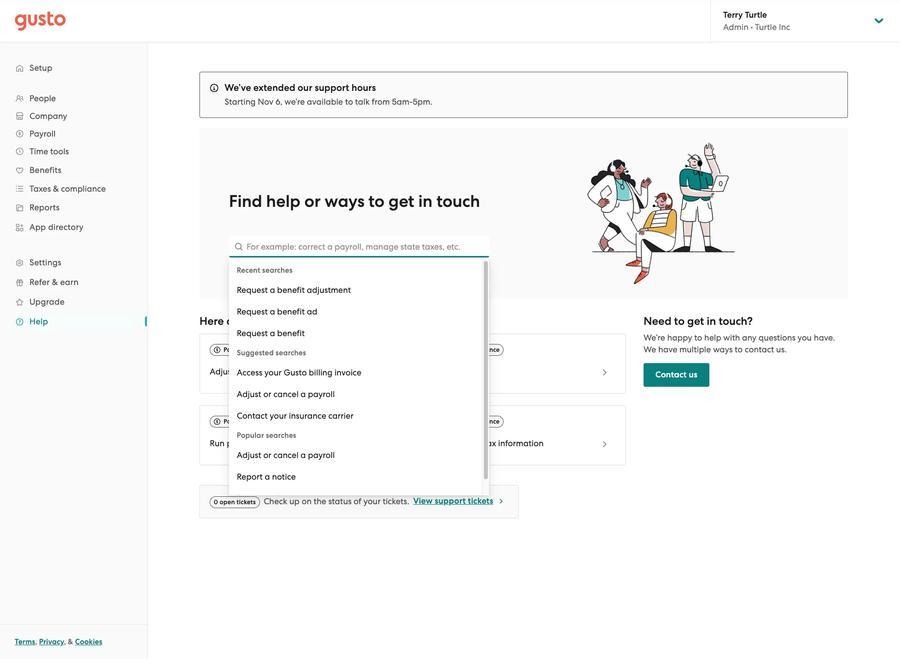 Task type: describe. For each thing, give the bounding box(es) containing it.
state
[[463, 439, 482, 449]]

open
[[220, 499, 235, 506]]

5pm
[[413, 97, 431, 107]]

manage
[[427, 439, 461, 449]]

run inside button
[[237, 494, 252, 503]]

here
[[200, 315, 224, 328]]

0 horizontal spatial run
[[210, 439, 225, 449]]

access
[[237, 368, 263, 378]]

with
[[724, 333, 741, 343]]

reports link
[[10, 199, 137, 216]]

popular searches group
[[229, 427, 482, 509]]

available
[[307, 97, 343, 107]]

contact
[[745, 345, 775, 355]]

company button
[[10, 107, 137, 125]]

questions
[[759, 333, 796, 343]]

the
[[314, 497, 327, 507]]

0 vertical spatial adjust
[[210, 367, 234, 377]]

2 adjust or cancel a payroll button from the top
[[229, 444, 482, 466]]

suggested
[[237, 349, 274, 357]]

inc
[[780, 22, 791, 32]]

refer & earn
[[30, 277, 79, 287]]

payroll inside suggested searches group
[[308, 389, 335, 399]]

our
[[298, 82, 313, 93]]

happy
[[668, 333, 693, 343]]

check
[[264, 497, 288, 507]]

help link
[[10, 313, 137, 330]]

time tools
[[30, 147, 69, 156]]

cookies button
[[75, 636, 102, 648]]

you
[[798, 333, 812, 343]]

talk
[[355, 97, 370, 107]]

carrier
[[329, 411, 354, 421]]

0 vertical spatial adjust or cancel a payroll
[[210, 367, 308, 377]]

0 vertical spatial in
[[419, 191, 433, 211]]

check up on the status of your tickets.
[[264, 497, 410, 507]]

extended
[[254, 82, 296, 93]]

company
[[30, 111, 67, 121]]

get inside need to get in touch? we're happy to help with any questions you have. we have multiple ways to contact us.
[[688, 315, 705, 328]]

terry turtle admin • turtle inc
[[724, 10, 791, 32]]

touch?
[[719, 315, 753, 328]]

recent searches
[[237, 266, 293, 275]]

0 vertical spatial run payroll
[[210, 439, 254, 449]]

0 vertical spatial cancel
[[247, 367, 272, 377]]

searches for gusto
[[276, 349, 306, 357]]

view support tickets
[[414, 496, 494, 507]]

payroll for adjust
[[224, 346, 245, 354]]

time tools button
[[10, 143, 137, 160]]

contact us button
[[644, 363, 710, 387]]

report inside button
[[237, 472, 263, 482]]

& inside 'refer & earn' link
[[52, 277, 58, 287]]

to up the for example: correct a payroll, manage state taxes, etc. field
[[369, 191, 385, 211]]

ways inside need to get in touch? we're happy to help with any questions you have. we have multiple ways to contact us.
[[714, 345, 733, 355]]

benefits
[[30, 165, 62, 175]]

tools
[[50, 147, 69, 156]]

touch
[[437, 191, 480, 211]]

request a benefit ad button
[[229, 301, 482, 323]]

contact your insurance carrier
[[237, 411, 354, 421]]

gusto
[[284, 368, 307, 378]]

run payroll inside button
[[237, 494, 281, 503]]

0 vertical spatial turtle
[[745, 10, 768, 20]]

view
[[414, 496, 433, 507]]

terry
[[724, 10, 743, 20]]

we're
[[285, 97, 305, 107]]

we've extended our support hours
[[225, 82, 376, 93]]

taxes & compliance for manage
[[441, 418, 500, 425]]

nov
[[258, 97, 274, 107]]

report a notice button
[[229, 466, 482, 488]]

us
[[689, 370, 698, 380]]

5am
[[392, 97, 410, 107]]

0 horizontal spatial help
[[266, 191, 301, 211]]

we've
[[225, 82, 251, 93]]

up
[[290, 497, 300, 507]]

in inside need to get in touch? we're happy to help with any questions you have. we have multiple ways to contact us.
[[707, 315, 717, 328]]

searches for benefit
[[262, 266, 293, 275]]

0 vertical spatial report
[[427, 367, 453, 377]]

upgrade
[[30, 297, 65, 307]]

people button
[[10, 89, 137, 107]]

request for request a benefit
[[237, 328, 268, 338]]

upgrade link
[[10, 293, 137, 311]]

manage state tax information
[[427, 439, 544, 449]]

cookies
[[75, 638, 102, 647]]

refer & earn link
[[10, 273, 137, 291]]

contact for contact us
[[656, 370, 687, 380]]

benefit inside request a benefit button
[[277, 328, 305, 338]]

status
[[329, 497, 352, 507]]

report a notice inside button
[[237, 472, 296, 482]]

us.
[[777, 345, 787, 355]]

view support tickets link
[[414, 496, 506, 508]]

1 vertical spatial support
[[435, 496, 466, 507]]

privacy link
[[39, 638, 64, 647]]

earn
[[60, 277, 79, 287]]

0 horizontal spatial get
[[389, 191, 415, 211]]

setup
[[30, 63, 52, 73]]

directory
[[48, 222, 84, 232]]

taxes for report
[[441, 346, 458, 354]]

settings link
[[10, 254, 137, 271]]

searches for cancel
[[266, 431, 297, 440]]

tickets for 0 open tickets
[[237, 499, 256, 506]]

app directory
[[30, 222, 84, 232]]

or inside suggested searches group
[[264, 389, 272, 399]]

terms link
[[15, 638, 35, 647]]

app directory link
[[10, 218, 137, 236]]

0
[[214, 499, 218, 506]]

payroll for run
[[224, 418, 245, 425]]

payroll inside dropdown button
[[30, 129, 56, 139]]

to up multiple
[[695, 333, 703, 343]]

app
[[30, 222, 46, 232]]

cancel inside suggested searches group
[[274, 389, 299, 399]]

search-bar options list box
[[229, 260, 482, 511]]

recent
[[237, 266, 261, 275]]



Task type: vqa. For each thing, say whether or not it's contained in the screenshot.
Terry Turtle Admin • Turtle Inc at the top right
yes



Task type: locate. For each thing, give the bounding box(es) containing it.
need to get in touch? we're happy to help with any questions you have. we have multiple ways to contact us.
[[644, 315, 836, 355]]

to left talk
[[345, 97, 353, 107]]

contact for contact your insurance carrier
[[237, 411, 268, 421]]

billing
[[309, 368, 333, 378]]

information
[[499, 439, 544, 449]]

we're
[[644, 333, 666, 343]]

1 horizontal spatial ways
[[714, 345, 733, 355]]

request for request a benefit ad
[[237, 307, 268, 317]]

0 vertical spatial taxes & compliance
[[30, 184, 106, 194]]

request for request a benefit adjustment
[[237, 285, 268, 295]]

0 vertical spatial taxes
[[30, 184, 51, 194]]

1 vertical spatial compliance
[[466, 346, 500, 354]]

run right open
[[237, 494, 252, 503]]

0 vertical spatial report a notice
[[427, 367, 486, 377]]

adjust or cancel a payroll inside suggested searches group
[[237, 389, 335, 399]]

1 horizontal spatial support
[[435, 496, 466, 507]]

have
[[659, 345, 678, 355]]

2 vertical spatial request
[[237, 328, 268, 338]]

1 horizontal spatial report a notice
[[427, 367, 486, 377]]

0 vertical spatial ways
[[325, 191, 365, 211]]

suggested searches
[[237, 349, 306, 357]]

3 benefit from the top
[[277, 328, 305, 338]]

1 vertical spatial adjust or cancel a payroll
[[237, 389, 335, 399]]

tickets
[[468, 496, 494, 507], [237, 499, 256, 506]]

1 horizontal spatial contact
[[656, 370, 687, 380]]

gusto navigation element
[[0, 42, 147, 347]]

1 vertical spatial run payroll
[[237, 494, 281, 503]]

privacy
[[39, 638, 64, 647]]

reports
[[30, 203, 60, 212]]

request a benefit adjustment button
[[229, 279, 482, 301]]

1 vertical spatial cancel
[[274, 389, 299, 399]]

popular searches
[[237, 431, 297, 440]]

benefit for ad
[[277, 307, 305, 317]]

admin
[[724, 22, 749, 32]]

access your gusto billing invoice
[[237, 368, 362, 378]]

0 horizontal spatial contact
[[237, 411, 268, 421]]

refer
[[30, 277, 50, 287]]

, left cookies "button"
[[64, 638, 66, 647]]

help
[[30, 317, 48, 326]]

2 vertical spatial compliance
[[466, 418, 500, 425]]

1 vertical spatial contact
[[237, 411, 268, 421]]

0 vertical spatial contact
[[656, 370, 687, 380]]

1 horizontal spatial tickets
[[468, 496, 494, 507]]

insurance
[[289, 411, 327, 421]]

your up popular searches
[[270, 411, 287, 421]]

contact left us
[[656, 370, 687, 380]]

adjust or cancel a payroll button down contact your insurance carrier button
[[229, 444, 482, 466]]

your inside contact your insurance carrier button
[[270, 411, 287, 421]]

notice inside report a notice button
[[272, 472, 296, 482]]

1 horizontal spatial get
[[688, 315, 705, 328]]

benefits link
[[10, 161, 137, 179]]

your right of
[[364, 497, 381, 507]]

payroll up access
[[224, 346, 245, 354]]

payroll inside button
[[254, 494, 281, 503]]

searches inside the recent searches group
[[262, 266, 293, 275]]

ways
[[325, 191, 365, 211], [714, 345, 733, 355]]

0 horizontal spatial report a notice
[[237, 472, 296, 482]]

adjust left access
[[210, 367, 234, 377]]

find
[[229, 191, 262, 211]]

or
[[305, 191, 321, 211], [236, 367, 245, 377], [264, 389, 272, 399], [264, 450, 272, 460]]

1 vertical spatial get
[[688, 315, 705, 328]]

to up happy
[[675, 315, 685, 328]]

terms
[[15, 638, 35, 647]]

.
[[431, 97, 433, 107]]

2 vertical spatial adjust or cancel a payroll
[[237, 450, 335, 460]]

searches inside suggested searches group
[[276, 349, 306, 357]]

0 vertical spatial request
[[237, 285, 268, 295]]

turtle right •
[[756, 22, 777, 32]]

payroll up popular
[[224, 418, 245, 425]]

a inside button
[[265, 472, 270, 482]]

taxes inside taxes & compliance dropdown button
[[30, 184, 51, 194]]

2 vertical spatial benefit
[[277, 328, 305, 338]]

support up starting nov 6, we're available to talk from 5am - 5pm .
[[315, 82, 350, 93]]

1 horizontal spatial report
[[427, 367, 453, 377]]

your down suggested searches
[[265, 368, 282, 378]]

taxes for manage
[[441, 418, 458, 425]]

1 vertical spatial adjust
[[237, 389, 261, 399]]

1 vertical spatial your
[[270, 411, 287, 421]]

payroll
[[281, 367, 308, 377], [308, 389, 335, 399], [227, 439, 254, 449], [308, 450, 335, 460], [254, 494, 281, 503]]

2 vertical spatial searches
[[266, 431, 297, 440]]

3 request from the top
[[237, 328, 268, 338]]

list containing people
[[0, 89, 147, 331]]

request a benefit
[[237, 328, 305, 338]]

1 vertical spatial report a notice
[[237, 472, 296, 482]]

0 vertical spatial searches
[[262, 266, 293, 275]]

adjust down access
[[237, 389, 261, 399]]

2 vertical spatial cancel
[[274, 450, 299, 460]]

1 vertical spatial searches
[[276, 349, 306, 357]]

here are some common actions
[[200, 315, 360, 328]]

taxes & compliance inside taxes & compliance dropdown button
[[30, 184, 106, 194]]

benefit left the ad
[[277, 307, 305, 317]]

to
[[345, 97, 353, 107], [369, 191, 385, 211], [675, 315, 685, 328], [695, 333, 703, 343], [735, 345, 743, 355]]

run payroll button
[[229, 488, 482, 509]]

taxes
[[30, 184, 51, 194], [441, 346, 458, 354], [441, 418, 458, 425]]

searches up request a benefit adjustment
[[262, 266, 293, 275]]

benefit down the common
[[277, 328, 305, 338]]

cancel
[[247, 367, 272, 377], [274, 389, 299, 399], [274, 450, 299, 460]]

1 horizontal spatial ,
[[64, 638, 66, 647]]

adjust or cancel a payroll down 'suggested' at the left bottom of page
[[210, 367, 308, 377]]

taxes & compliance for report
[[441, 346, 500, 354]]

adjust
[[210, 367, 234, 377], [237, 389, 261, 399], [237, 450, 261, 460]]

ad
[[307, 307, 318, 317]]

support
[[315, 82, 350, 93], [435, 496, 466, 507]]

tickets for view support tickets
[[468, 496, 494, 507]]

help left with
[[705, 333, 722, 343]]

adjust inside popular searches group
[[237, 450, 261, 460]]

1 vertical spatial help
[[705, 333, 722, 343]]

turtle
[[745, 10, 768, 20], [756, 22, 777, 32]]

support inside alert
[[315, 82, 350, 93]]

common
[[276, 315, 320, 328]]

0 horizontal spatial report
[[237, 472, 263, 482]]

1 horizontal spatial notice
[[463, 367, 486, 377]]

adjust or cancel a payroll button down invoice
[[229, 384, 482, 405]]

1 vertical spatial request
[[237, 307, 268, 317]]

turtle up •
[[745, 10, 768, 20]]

0 vertical spatial payroll
[[30, 129, 56, 139]]

request down some
[[237, 328, 268, 338]]

or inside popular searches group
[[264, 450, 272, 460]]

1 vertical spatial taxes & compliance
[[441, 346, 500, 354]]

1 horizontal spatial help
[[705, 333, 722, 343]]

starting
[[225, 97, 256, 107]]

1 horizontal spatial run
[[237, 494, 252, 503]]

run payroll
[[210, 439, 254, 449], [237, 494, 281, 503]]

your inside access your gusto billing invoice button
[[265, 368, 282, 378]]

have.
[[815, 333, 836, 343]]

suggested searches group
[[229, 344, 482, 427]]

2 , from the left
[[64, 638, 66, 647]]

terms , privacy , & cookies
[[15, 638, 102, 647]]

any
[[743, 333, 757, 343]]

adjustment
[[307, 285, 351, 295]]

1 vertical spatial report
[[237, 472, 263, 482]]

0 vertical spatial get
[[389, 191, 415, 211]]

adjust or cancel a payroll inside popular searches group
[[237, 450, 335, 460]]

contact inside button
[[237, 411, 268, 421]]

benefit up the request a benefit ad at the left of the page
[[277, 285, 305, 295]]

notice
[[463, 367, 486, 377], [272, 472, 296, 482]]

help inside need to get in touch? we're happy to help with any questions you have. we have multiple ways to contact us.
[[705, 333, 722, 343]]

help
[[266, 191, 301, 211], [705, 333, 722, 343]]

1 vertical spatial run
[[237, 494, 252, 503]]

searches up gusto
[[276, 349, 306, 357]]

run
[[210, 439, 225, 449], [237, 494, 252, 503]]

0 vertical spatial notice
[[463, 367, 486, 377]]

6,
[[276, 97, 283, 107]]

compliance
[[61, 184, 106, 194], [466, 346, 500, 354], [466, 418, 500, 425]]

to down with
[[735, 345, 743, 355]]

ways up the for example: correct a payroll, manage state taxes, etc. field
[[325, 191, 365, 211]]

cancel down popular searches
[[274, 450, 299, 460]]

1 vertical spatial adjust or cancel a payroll button
[[229, 444, 482, 466]]

of
[[354, 497, 362, 507]]

starting nov 6, we're available to talk from 5am - 5pm .
[[225, 97, 433, 107]]

searches down contact your insurance carrier
[[266, 431, 297, 440]]

0 vertical spatial help
[[266, 191, 301, 211]]

1 benefit from the top
[[277, 285, 305, 295]]

0 horizontal spatial in
[[419, 191, 433, 211]]

get
[[389, 191, 415, 211], [688, 315, 705, 328]]

contact up popular
[[237, 411, 268, 421]]

1 horizontal spatial in
[[707, 315, 717, 328]]

1 vertical spatial benefit
[[277, 307, 305, 317]]

access your gusto billing invoice button
[[229, 362, 482, 384]]

1 , from the left
[[35, 638, 37, 647]]

support right view
[[435, 496, 466, 507]]

benefit for adjustment
[[277, 285, 305, 295]]

1 request from the top
[[237, 285, 268, 295]]

compliance for manage
[[466, 418, 500, 425]]

, left privacy
[[35, 638, 37, 647]]

request down recent
[[237, 285, 268, 295]]

2 request from the top
[[237, 307, 268, 317]]

taxes & compliance
[[30, 184, 106, 194], [441, 346, 500, 354], [441, 418, 500, 425]]

,
[[35, 638, 37, 647], [64, 638, 66, 647]]

0 vertical spatial your
[[265, 368, 282, 378]]

&
[[53, 184, 59, 194], [52, 277, 58, 287], [459, 346, 464, 354], [459, 418, 464, 425], [68, 638, 73, 647]]

request up request a benefit at left
[[237, 307, 268, 317]]

we've extended our support hours alert
[[200, 72, 849, 118]]

cancel inside popular searches group
[[274, 450, 299, 460]]

0 vertical spatial support
[[315, 82, 350, 93]]

0 horizontal spatial notice
[[272, 472, 296, 482]]

compliance for report
[[466, 346, 500, 354]]

& inside taxes & compliance dropdown button
[[53, 184, 59, 194]]

find help or ways to get in touch
[[229, 191, 480, 211]]

0 vertical spatial benefit
[[277, 285, 305, 295]]

1 vertical spatial notice
[[272, 472, 296, 482]]

your for contact
[[270, 411, 287, 421]]

0 vertical spatial adjust or cancel a payroll button
[[229, 384, 482, 405]]

invoice
[[335, 368, 362, 378]]

0 horizontal spatial ways
[[325, 191, 365, 211]]

some
[[246, 315, 274, 328]]

cancel up contact your insurance carrier
[[274, 389, 299, 399]]

benefit inside request a benefit adjustment button
[[277, 285, 305, 295]]

we
[[644, 345, 657, 355]]

in
[[419, 191, 433, 211], [707, 315, 717, 328]]

setup link
[[10, 59, 137, 77]]

run left popular
[[210, 439, 225, 449]]

0 vertical spatial compliance
[[61, 184, 106, 194]]

adjust or cancel a payroll button
[[229, 384, 482, 405], [229, 444, 482, 466]]

are
[[227, 315, 244, 328]]

contact your insurance carrier button
[[229, 405, 482, 427]]

benefit inside request a benefit ad button
[[277, 307, 305, 317]]

searches inside popular searches group
[[266, 431, 297, 440]]

•
[[751, 22, 754, 32]]

1 vertical spatial taxes
[[441, 346, 458, 354]]

2 vertical spatial adjust
[[237, 450, 261, 460]]

2 vertical spatial your
[[364, 497, 381, 507]]

1 vertical spatial in
[[707, 315, 717, 328]]

popular
[[237, 431, 264, 440]]

to inside we've extended our support hours alert
[[345, 97, 353, 107]]

contact
[[656, 370, 687, 380], [237, 411, 268, 421]]

2 vertical spatial taxes & compliance
[[441, 418, 500, 425]]

1 vertical spatial turtle
[[756, 22, 777, 32]]

adjust or cancel a payroll down popular searches
[[237, 450, 335, 460]]

in left touch?
[[707, 315, 717, 328]]

contact inside button
[[656, 370, 687, 380]]

payroll up time
[[30, 129, 56, 139]]

payroll
[[30, 129, 56, 139], [224, 346, 245, 354], [224, 418, 245, 425]]

report a notice
[[427, 367, 486, 377], [237, 472, 296, 482]]

cancel down 'suggested' at the left bottom of page
[[247, 367, 272, 377]]

in left 'touch'
[[419, 191, 433, 211]]

adjust inside suggested searches group
[[237, 389, 261, 399]]

ways down with
[[714, 345, 733, 355]]

adjust down popular
[[237, 450, 261, 460]]

list
[[0, 89, 147, 331]]

home image
[[15, 11, 66, 31]]

help right the "find" on the left top
[[266, 191, 301, 211]]

2 vertical spatial taxes
[[441, 418, 458, 425]]

your for access
[[265, 368, 282, 378]]

time
[[30, 147, 48, 156]]

tickets.
[[383, 497, 410, 507]]

hours
[[352, 82, 376, 93]]

0 horizontal spatial ,
[[35, 638, 37, 647]]

0 vertical spatial run
[[210, 439, 225, 449]]

2 benefit from the top
[[277, 307, 305, 317]]

adjust or cancel a payroll up contact your insurance carrier
[[237, 389, 335, 399]]

1 vertical spatial payroll
[[224, 346, 245, 354]]

searches
[[262, 266, 293, 275], [276, 349, 306, 357], [266, 431, 297, 440]]

0 horizontal spatial tickets
[[237, 499, 256, 506]]

taxes & compliance button
[[10, 180, 137, 198]]

2 vertical spatial payroll
[[224, 418, 245, 425]]

request a benefit adjustment
[[237, 285, 351, 295]]

recent searches group
[[229, 262, 482, 344]]

1 adjust or cancel a payroll button from the top
[[229, 384, 482, 405]]

1 vertical spatial ways
[[714, 345, 733, 355]]

0 horizontal spatial support
[[315, 82, 350, 93]]

compliance inside dropdown button
[[61, 184, 106, 194]]

For example: correct a payroll, manage state taxes, etc. field
[[229, 236, 490, 258]]



